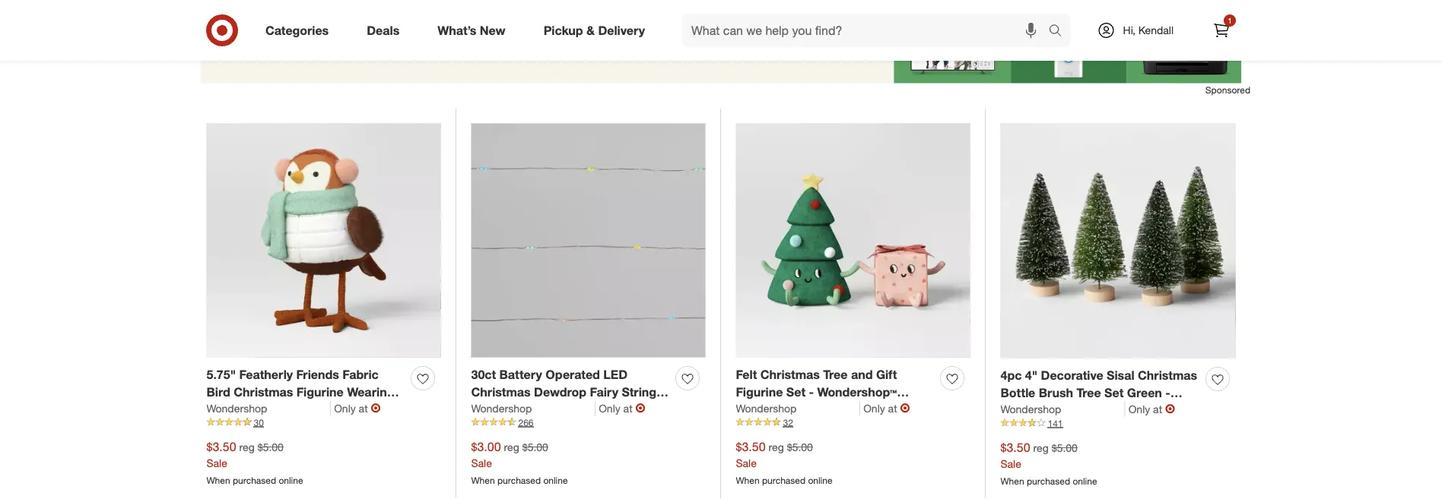 Task type: describe. For each thing, give the bounding box(es) containing it.
decorative
[[1041, 368, 1104, 383]]

when for felt christmas tree and gift figurine set - wondershop™ green/pink
[[736, 475, 760, 487]]

What can we help you find? suggestions appear below search field
[[683, 14, 1053, 47]]

advertisement region
[[192, 0, 1251, 83]]

wondershop for dewdrop
[[471, 402, 532, 415]]

hi, kendall
[[1124, 24, 1174, 37]]

- inside 4pc 4" decorative sisal christmas bottle brush tree set green - wondershop™
[[1166, 386, 1171, 401]]

30ct
[[471, 368, 496, 383]]

4pc 4" decorative sisal christmas bottle brush tree set green - wondershop™ link
[[1001, 367, 1200, 418]]

categories
[[266, 23, 329, 38]]

1
[[1228, 16, 1232, 25]]

reg for felt christmas tree and gift figurine set - wondershop™ green/pink
[[769, 441, 784, 454]]

what's
[[438, 23, 477, 38]]

when for 5.75" featherly friends fabric bird christmas figurine wearing white vest and green scarf - wondershop™ brown
[[207, 475, 230, 487]]

30ct battery operated led christmas dewdrop fairy string lights multicolor with silver wire - wondershop™ link
[[471, 367, 670, 435]]

green/pink
[[736, 402, 801, 417]]

new
[[480, 23, 506, 38]]

bottle
[[1001, 386, 1036, 401]]

$3.00
[[471, 440, 501, 455]]

deals link
[[354, 14, 419, 47]]

only at ¬ for sisal
[[1129, 402, 1176, 417]]

sale for 5.75" featherly friends fabric bird christmas figurine wearing white vest and green scarf - wondershop™ brown
[[207, 457, 227, 470]]

at for sisal
[[1154, 403, 1163, 416]]

1 link
[[1205, 14, 1239, 47]]

sale for 4pc 4" decorative sisal christmas bottle brush tree set green - wondershop™
[[1001, 458, 1022, 471]]

only for fabric
[[334, 402, 356, 415]]

white
[[207, 402, 240, 417]]

deals
[[367, 23, 400, 38]]

tree inside felt christmas tree and gift figurine set - wondershop™ green/pink
[[824, 368, 848, 383]]

- inside '5.75" featherly friends fabric bird christmas figurine wearing white vest and green scarf - wondershop™ brown'
[[369, 402, 374, 417]]

set inside 4pc 4" decorative sisal christmas bottle brush tree set green - wondershop™
[[1105, 386, 1124, 401]]

online for multicolor
[[544, 475, 568, 487]]

purchased for 5.75" featherly friends fabric bird christmas figurine wearing white vest and green scarf - wondershop™ brown
[[233, 475, 276, 487]]

- inside felt christmas tree and gift figurine set - wondershop™ green/pink
[[809, 385, 814, 400]]

¬ for 4pc 4" decorative sisal christmas bottle brush tree set green - wondershop™
[[1166, 402, 1176, 417]]

brown
[[290, 420, 327, 435]]

online for green
[[1073, 476, 1098, 487]]

christmas inside 30ct battery operated led christmas dewdrop fairy string lights multicolor with silver wire - wondershop™
[[471, 385, 531, 400]]

online for vest
[[279, 475, 303, 487]]

wondershop™ inside felt christmas tree and gift figurine set - wondershop™ green/pink
[[818, 385, 897, 400]]

$3.50 for felt christmas tree and gift figurine set - wondershop™ green/pink
[[736, 440, 766, 455]]

only for led
[[599, 402, 621, 415]]

wondershop link for dewdrop
[[471, 401, 596, 417]]

141 link
[[1001, 417, 1236, 431]]

¬ for 30ct battery operated led christmas dewdrop fairy string lights multicolor with silver wire - wondershop™
[[636, 401, 646, 416]]

wearing
[[347, 385, 394, 400]]

delivery
[[598, 23, 645, 38]]

wondershop for christmas
[[207, 402, 267, 415]]

wondershop™ inside 30ct battery operated led christmas dewdrop fairy string lights multicolor with silver wire - wondershop™
[[471, 420, 551, 435]]

$5.00 for multicolor
[[523, 441, 549, 454]]

sisal
[[1107, 368, 1135, 383]]

wondershop™ inside '5.75" featherly friends fabric bird christmas figurine wearing white vest and green scarf - wondershop™ brown'
[[207, 420, 286, 435]]

gift
[[876, 368, 897, 383]]

friends
[[296, 368, 339, 383]]

figurine inside felt christmas tree and gift figurine set - wondershop™ green/pink
[[736, 385, 783, 400]]

multicolor
[[511, 402, 569, 417]]

search button
[[1042, 14, 1079, 50]]

30
[[254, 417, 264, 429]]

operated
[[546, 368, 600, 383]]

only at ¬ for fabric
[[334, 401, 381, 416]]

$3.50 reg $5.00 sale when purchased online for 5.75" featherly friends fabric bird christmas figurine wearing white vest and green scarf - wondershop™ brown
[[207, 440, 303, 487]]

vest
[[243, 402, 268, 417]]

32
[[783, 417, 793, 429]]

online for green/pink
[[808, 475, 833, 487]]

at for fabric
[[359, 402, 368, 415]]

only at ¬ for and
[[864, 401, 910, 416]]

green inside 4pc 4" decorative sisal christmas bottle brush tree set green - wondershop™
[[1127, 386, 1163, 401]]

sale for felt christmas tree and gift figurine set - wondershop™ green/pink
[[736, 457, 757, 470]]

lights
[[471, 402, 507, 417]]

christmas inside felt christmas tree and gift figurine set - wondershop™ green/pink
[[761, 368, 820, 383]]

with
[[572, 402, 597, 417]]

christmas inside '5.75" featherly friends fabric bird christmas figurine wearing white vest and green scarf - wondershop™ brown'
[[234, 385, 293, 400]]



Task type: locate. For each thing, give the bounding box(es) containing it.
and left gift
[[851, 368, 873, 383]]

30ct battery operated led christmas dewdrop fairy string lights multicolor with silver wire - wondershop™
[[471, 368, 670, 435]]

$3.50 reg $5.00 sale when purchased online for felt christmas tree and gift figurine set - wondershop™ green/pink
[[736, 440, 833, 487]]

at
[[359, 402, 368, 415], [624, 402, 633, 415], [888, 402, 898, 415], [1154, 403, 1163, 416]]

only
[[334, 402, 356, 415], [599, 402, 621, 415], [864, 402, 885, 415], [1129, 403, 1151, 416]]

$3.50 for 5.75" featherly friends fabric bird christmas figurine wearing white vest and green scarf - wondershop™ brown
[[207, 440, 236, 455]]

fabric
[[343, 368, 379, 383]]

only at ¬ down wearing
[[334, 401, 381, 416]]

tree left gift
[[824, 368, 848, 383]]

wondershop
[[207, 402, 267, 415], [471, 402, 532, 415], [736, 402, 797, 415], [1001, 403, 1062, 416]]

reg
[[239, 441, 255, 454], [504, 441, 520, 454], [769, 441, 784, 454], [1034, 442, 1049, 455]]

reg for 5.75" featherly friends fabric bird christmas figurine wearing white vest and green scarf - wondershop™ brown
[[239, 441, 255, 454]]

¬ up 141 link
[[1166, 402, 1176, 417]]

4pc
[[1001, 368, 1022, 383]]

5.75" featherly friends fabric bird christmas figurine wearing white vest and green scarf - wondershop™ brown image
[[207, 123, 441, 358], [207, 123, 441, 358]]

brush
[[1039, 386, 1074, 401]]

online inside "$3.00 reg $5.00 sale when purchased online"
[[544, 475, 568, 487]]

online down "32" link
[[808, 475, 833, 487]]

¬ down wearing
[[371, 401, 381, 416]]

tree down decorative
[[1077, 386, 1102, 401]]

wondershop™ down lights
[[471, 420, 551, 435]]

led
[[604, 368, 628, 383]]

sale inside "$3.00 reg $5.00 sale when purchased online"
[[471, 457, 492, 470]]

0 horizontal spatial and
[[271, 402, 293, 417]]

- right wire
[[665, 402, 670, 417]]

wondershop link for christmas
[[207, 401, 331, 417]]

wondershop down bottle
[[1001, 403, 1062, 416]]

christmas down the featherly
[[234, 385, 293, 400]]

and
[[851, 368, 873, 383], [271, 402, 293, 417]]

1 figurine from the left
[[297, 385, 344, 400]]

purchased
[[233, 475, 276, 487], [498, 475, 541, 487], [762, 475, 806, 487], [1027, 476, 1071, 487]]

1 horizontal spatial set
[[1105, 386, 1124, 401]]

141
[[1048, 418, 1063, 429]]

figurine
[[297, 385, 344, 400], [736, 385, 783, 400]]

1 vertical spatial and
[[271, 402, 293, 417]]

sponsored
[[1206, 84, 1251, 96]]

bird
[[207, 385, 230, 400]]

0 vertical spatial tree
[[824, 368, 848, 383]]

tree
[[824, 368, 848, 383], [1077, 386, 1102, 401]]

what's new link
[[425, 14, 525, 47]]

1 vertical spatial tree
[[1077, 386, 1102, 401]]

felt christmas tree and gift figurine set - wondershop™ green/pink image
[[736, 123, 971, 358], [736, 123, 971, 358]]

$5.00 down 141
[[1052, 442, 1078, 455]]

¬
[[371, 401, 381, 416], [636, 401, 646, 416], [901, 401, 910, 416], [1166, 402, 1176, 417]]

wondershop™
[[818, 385, 897, 400], [1001, 403, 1081, 418], [207, 420, 286, 435], [471, 420, 551, 435]]

pickup
[[544, 23, 583, 38]]

wondershop link
[[207, 401, 331, 417], [471, 401, 596, 417], [736, 401, 861, 417], [1001, 402, 1126, 417]]

christmas inside 4pc 4" decorative sisal christmas bottle brush tree set green - wondershop™
[[1138, 368, 1198, 383]]

wondershop™ down vest
[[207, 420, 286, 435]]

¬ for felt christmas tree and gift figurine set - wondershop™ green/pink
[[901, 401, 910, 416]]

and inside '5.75" featherly friends fabric bird christmas figurine wearing white vest and green scarf - wondershop™ brown'
[[271, 402, 293, 417]]

wondershop link up 32
[[736, 401, 861, 417]]

figurine inside '5.75" featherly friends fabric bird christmas figurine wearing white vest and green scarf - wondershop™ brown'
[[297, 385, 344, 400]]

wondershop link up 266
[[471, 401, 596, 417]]

only at ¬
[[334, 401, 381, 416], [599, 401, 646, 416], [864, 401, 910, 416], [1129, 402, 1176, 417]]

at down string
[[624, 402, 633, 415]]

sale for 30ct battery operated led christmas dewdrop fairy string lights multicolor with silver wire - wondershop™
[[471, 457, 492, 470]]

$3.50 reg $5.00 sale when purchased online down 32
[[736, 440, 833, 487]]

christmas
[[761, 368, 820, 383], [1138, 368, 1198, 383], [234, 385, 293, 400], [471, 385, 531, 400]]

$3.50 down the green/pink
[[736, 440, 766, 455]]

&
[[587, 23, 595, 38]]

1 vertical spatial green
[[296, 402, 331, 417]]

5.75" featherly friends fabric bird christmas figurine wearing white vest and green scarf - wondershop™ brown
[[207, 368, 394, 435]]

$3.50 reg $5.00 sale when purchased online down 30
[[207, 440, 303, 487]]

online down brown
[[279, 475, 303, 487]]

green
[[1127, 386, 1163, 401], [296, 402, 331, 417]]

green inside '5.75" featherly friends fabric bird christmas figurine wearing white vest and green scarf - wondershop™ brown'
[[296, 402, 331, 417]]

kendall
[[1139, 24, 1174, 37]]

green up brown
[[296, 402, 331, 417]]

reg for 4pc 4" decorative sisal christmas bottle brush tree set green - wondershop™
[[1034, 442, 1049, 455]]

purchased inside "$3.00 reg $5.00 sale when purchased online"
[[498, 475, 541, 487]]

wondershop up 32
[[736, 402, 797, 415]]

reg down 32
[[769, 441, 784, 454]]

wondershop for bottle
[[1001, 403, 1062, 416]]

wondershop link up 30
[[207, 401, 331, 417]]

¬ for 5.75" featherly friends fabric bird christmas figurine wearing white vest and green scarf - wondershop™ brown
[[371, 401, 381, 416]]

wondershop link for bottle
[[1001, 402, 1126, 417]]

5.75" featherly friends fabric bird christmas figurine wearing white vest and green scarf - wondershop™ brown link
[[207, 367, 405, 435]]

pickup & delivery link
[[531, 14, 664, 47]]

christmas right sisal
[[1138, 368, 1198, 383]]

- down wearing
[[369, 402, 374, 417]]

only at ¬ down string
[[599, 401, 646, 416]]

wondershop link up 141
[[1001, 402, 1126, 417]]

2 horizontal spatial $3.50
[[1001, 441, 1031, 455]]

sale down white
[[207, 457, 227, 470]]

0 horizontal spatial set
[[787, 385, 806, 400]]

$3.00 reg $5.00 sale when purchased online
[[471, 440, 568, 487]]

1 horizontal spatial tree
[[1077, 386, 1102, 401]]

set down sisal
[[1105, 386, 1124, 401]]

266 link
[[471, 417, 706, 430]]

1 horizontal spatial and
[[851, 368, 873, 383]]

battery
[[500, 368, 542, 383]]

purchased down 141
[[1027, 476, 1071, 487]]

reg right $3.00
[[504, 441, 520, 454]]

1 horizontal spatial figurine
[[736, 385, 783, 400]]

wondershop link for figurine
[[736, 401, 861, 417]]

wondershop down the bird
[[207, 402, 267, 415]]

categories link
[[253, 14, 348, 47]]

$5.00 for green/pink
[[787, 441, 813, 454]]

1 horizontal spatial $3.50
[[736, 440, 766, 455]]

1 horizontal spatial $3.50 reg $5.00 sale when purchased online
[[736, 440, 833, 487]]

reg down 141
[[1034, 442, 1049, 455]]

- up "32" link
[[809, 385, 814, 400]]

266
[[519, 417, 534, 429]]

0 vertical spatial green
[[1127, 386, 1163, 401]]

4pc 4" decorative sisal christmas bottle brush tree set green - wondershop™ image
[[1001, 123, 1236, 359], [1001, 123, 1236, 359]]

silver
[[600, 402, 632, 417]]

at up 141 link
[[1154, 403, 1163, 416]]

wondershop for figurine
[[736, 402, 797, 415]]

tree inside 4pc 4" decorative sisal christmas bottle brush tree set green - wondershop™
[[1077, 386, 1102, 401]]

purchased down 32
[[762, 475, 806, 487]]

2 figurine from the left
[[736, 385, 783, 400]]

$3.50 reg $5.00 sale when purchased online
[[207, 440, 303, 487], [736, 440, 833, 487], [1001, 441, 1098, 487]]

only down fairy
[[599, 402, 621, 415]]

felt christmas tree and gift figurine set - wondershop™ green/pink link
[[736, 367, 935, 417]]

- up 141 link
[[1166, 386, 1171, 401]]

christmas up the green/pink
[[761, 368, 820, 383]]

only up 30 'link'
[[334, 402, 356, 415]]

felt
[[736, 368, 757, 383]]

purchased down 30
[[233, 475, 276, 487]]

dewdrop
[[534, 385, 587, 400]]

only at ¬ up 141 link
[[1129, 402, 1176, 417]]

green down sisal
[[1127, 386, 1163, 401]]

$3.50 reg $5.00 sale when purchased online for 4pc 4" decorative sisal christmas bottle brush tree set green - wondershop™
[[1001, 441, 1098, 487]]

at for led
[[624, 402, 633, 415]]

when for 4pc 4" decorative sisal christmas bottle brush tree set green - wondershop™
[[1001, 476, 1025, 487]]

$3.50 for 4pc 4" decorative sisal christmas bottle brush tree set green - wondershop™
[[1001, 441, 1031, 455]]

0 horizontal spatial figurine
[[297, 385, 344, 400]]

string
[[622, 385, 657, 400]]

scarf
[[334, 402, 366, 417]]

hi,
[[1124, 24, 1136, 37]]

¬ up "32" link
[[901, 401, 910, 416]]

$3.50 reg $5.00 sale when purchased online down 141
[[1001, 441, 1098, 487]]

only at ¬ down gift
[[864, 401, 910, 416]]

and inside felt christmas tree and gift figurine set - wondershop™ green/pink
[[851, 368, 873, 383]]

32 link
[[736, 417, 971, 430]]

$5.00
[[258, 441, 284, 454], [523, 441, 549, 454], [787, 441, 813, 454], [1052, 442, 1078, 455]]

online
[[279, 475, 303, 487], [544, 475, 568, 487], [808, 475, 833, 487], [1073, 476, 1098, 487]]

wondershop™ down "brush"
[[1001, 403, 1081, 418]]

$3.50
[[207, 440, 236, 455], [736, 440, 766, 455], [1001, 441, 1031, 455]]

0 horizontal spatial green
[[296, 402, 331, 417]]

wire
[[636, 402, 662, 417]]

only up 141 link
[[1129, 403, 1151, 416]]

reg for 30ct battery operated led christmas dewdrop fairy string lights multicolor with silver wire - wondershop™
[[504, 441, 520, 454]]

only up "32" link
[[864, 402, 885, 415]]

purchased for 30ct battery operated led christmas dewdrop fairy string lights multicolor with silver wire - wondershop™
[[498, 475, 541, 487]]

reg inside "$3.00 reg $5.00 sale when purchased online"
[[504, 441, 520, 454]]

reg down 30
[[239, 441, 255, 454]]

1 horizontal spatial green
[[1127, 386, 1163, 401]]

$5.00 down 32
[[787, 441, 813, 454]]

and right 30
[[271, 402, 293, 417]]

featherly
[[239, 368, 293, 383]]

$5.00 for green
[[1052, 442, 1078, 455]]

2 horizontal spatial $3.50 reg $5.00 sale when purchased online
[[1001, 441, 1098, 487]]

at for and
[[888, 402, 898, 415]]

online down 266 link
[[544, 475, 568, 487]]

search
[[1042, 24, 1079, 39]]

figurine down the friends
[[297, 385, 344, 400]]

purchased down $3.00
[[498, 475, 541, 487]]

30 link
[[207, 417, 441, 430]]

only at ¬ for led
[[599, 401, 646, 416]]

purchased for 4pc 4" decorative sisal christmas bottle brush tree set green - wondershop™
[[1027, 476, 1071, 487]]

wondershop™ inside 4pc 4" decorative sisal christmas bottle brush tree set green - wondershop™
[[1001, 403, 1081, 418]]

sale down $3.00
[[471, 457, 492, 470]]

sale down the green/pink
[[736, 457, 757, 470]]

only for sisal
[[1129, 403, 1151, 416]]

$3.50 down bottle
[[1001, 441, 1031, 455]]

$5.00 inside "$3.00 reg $5.00 sale when purchased online"
[[523, 441, 549, 454]]

$5.00 down 266
[[523, 441, 549, 454]]

when for 30ct battery operated led christmas dewdrop fairy string lights multicolor with silver wire - wondershop™
[[471, 475, 495, 487]]

5.75"
[[207, 368, 236, 383]]

set
[[787, 385, 806, 400], [1105, 386, 1124, 401]]

4"
[[1026, 368, 1038, 383]]

0 vertical spatial and
[[851, 368, 873, 383]]

online down 141 link
[[1073, 476, 1098, 487]]

wondershop™ up "32" link
[[818, 385, 897, 400]]

purchased for felt christmas tree and gift figurine set - wondershop™ green/pink
[[762, 475, 806, 487]]

christmas up lights
[[471, 385, 531, 400]]

4pc 4" decorative sisal christmas bottle brush tree set green - wondershop™
[[1001, 368, 1198, 418]]

¬ down string
[[636, 401, 646, 416]]

$3.50 down white
[[207, 440, 236, 455]]

figurine up the green/pink
[[736, 385, 783, 400]]

sale down bottle
[[1001, 458, 1022, 471]]

- inside 30ct battery operated led christmas dewdrop fairy string lights multicolor with silver wire - wondershop™
[[665, 402, 670, 417]]

only for and
[[864, 402, 885, 415]]

at down gift
[[888, 402, 898, 415]]

0 horizontal spatial tree
[[824, 368, 848, 383]]

when
[[207, 475, 230, 487], [471, 475, 495, 487], [736, 475, 760, 487], [1001, 476, 1025, 487]]

sale
[[207, 457, 227, 470], [471, 457, 492, 470], [736, 457, 757, 470], [1001, 458, 1022, 471]]

what's new
[[438, 23, 506, 38]]

$5.00 for vest
[[258, 441, 284, 454]]

pickup & delivery
[[544, 23, 645, 38]]

set inside felt christmas tree and gift figurine set - wondershop™ green/pink
[[787, 385, 806, 400]]

30ct battery operated led christmas dewdrop fairy string lights multicolor with silver wire - wondershop™ image
[[471, 123, 706, 358], [471, 123, 706, 358]]

set up 32
[[787, 385, 806, 400]]

$5.00 down 30
[[258, 441, 284, 454]]

felt christmas tree and gift figurine set - wondershop™ green/pink
[[736, 368, 897, 417]]

when inside "$3.00 reg $5.00 sale when purchased online"
[[471, 475, 495, 487]]

wondershop up 266
[[471, 402, 532, 415]]

-
[[809, 385, 814, 400], [1166, 386, 1171, 401], [369, 402, 374, 417], [665, 402, 670, 417]]

0 horizontal spatial $3.50 reg $5.00 sale when purchased online
[[207, 440, 303, 487]]

fairy
[[590, 385, 619, 400]]

at down wearing
[[359, 402, 368, 415]]

0 horizontal spatial $3.50
[[207, 440, 236, 455]]



Task type: vqa. For each thing, say whether or not it's contained in the screenshot.


